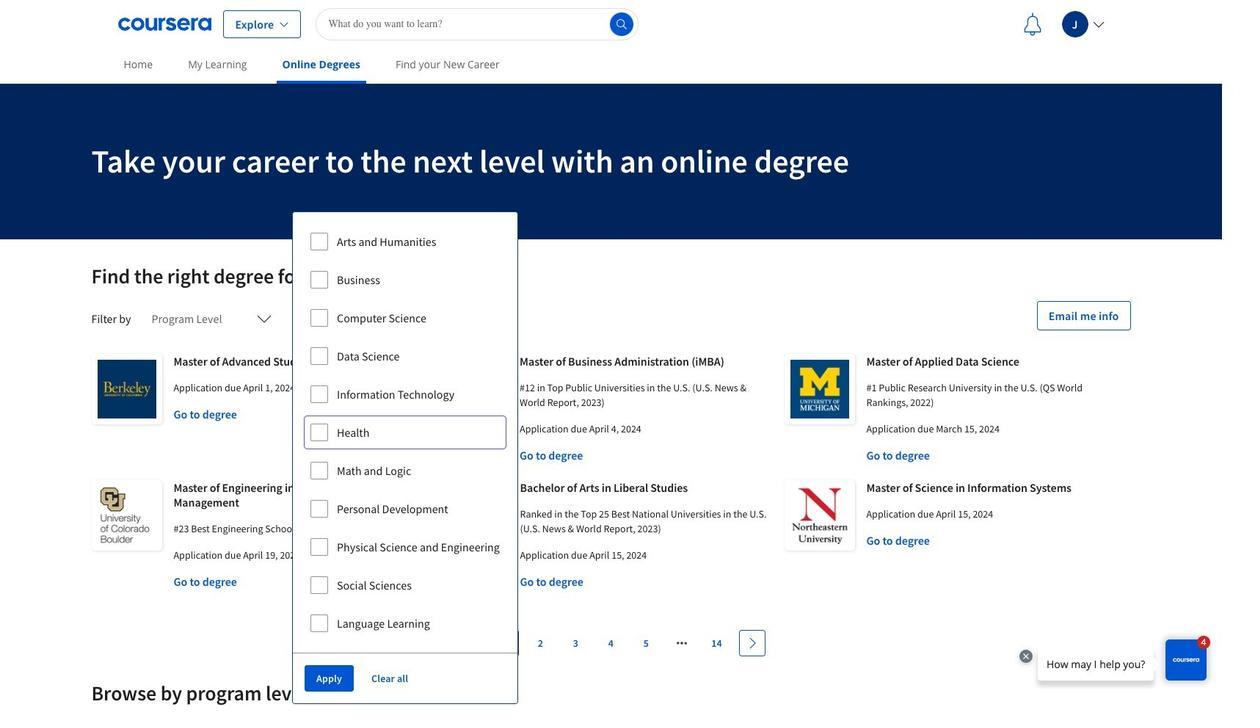 Task type: vqa. For each thing, say whether or not it's contained in the screenshot.
Actions toolbar at left
yes



Task type: describe. For each thing, give the bounding box(es) containing it.
actions toolbar
[[293, 653, 518, 704]]

university of illinois at urbana-champaign image
[[438, 354, 508, 425]]

coursera image
[[118, 12, 211, 36]]

university of california, berkeley image
[[91, 354, 162, 425]]

options list list box
[[293, 212, 518, 653]]

go to next page image
[[747, 638, 758, 649]]

university of michigan image
[[785, 354, 855, 425]]

northeastern university image
[[785, 480, 855, 551]]



Task type: locate. For each thing, give the bounding box(es) containing it.
None search field
[[316, 8, 639, 40]]

georgetown university image
[[438, 480, 509, 551]]

university of colorado boulder image
[[91, 480, 162, 551]]



